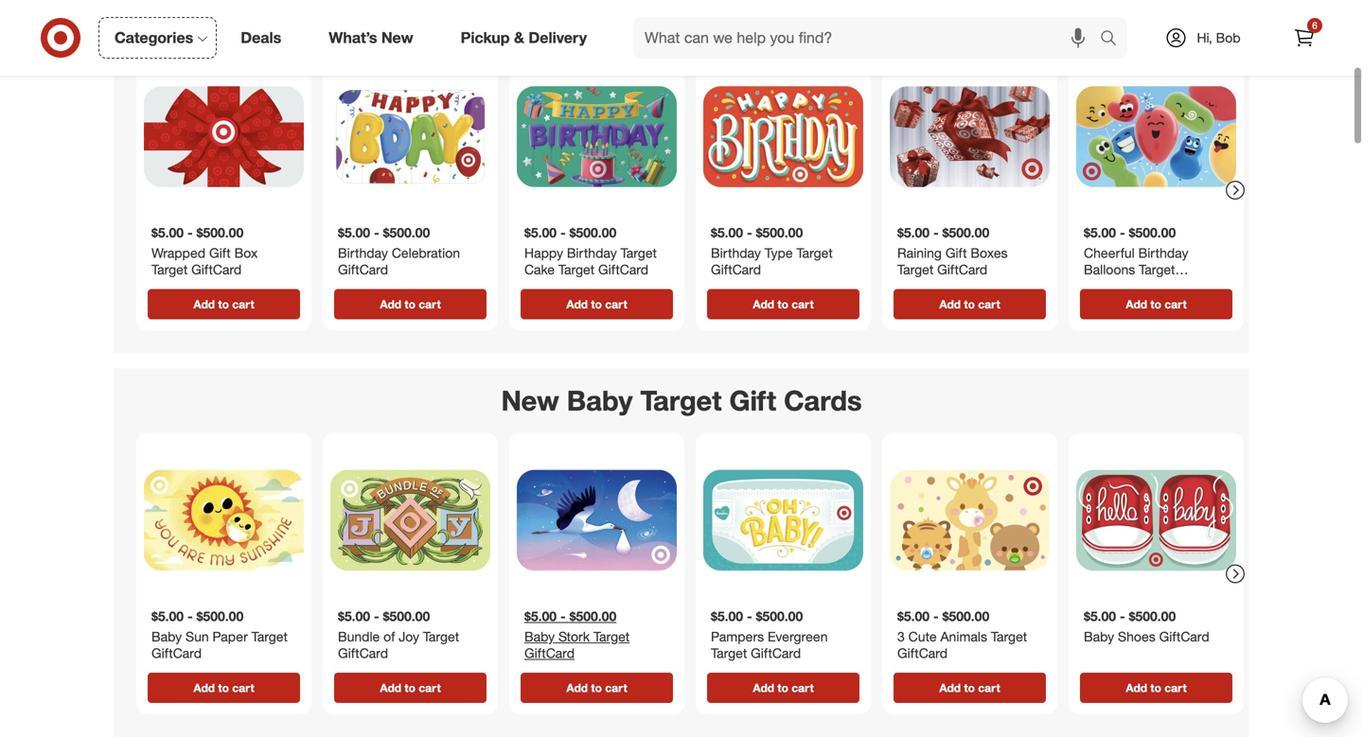 Task type: describe. For each thing, give the bounding box(es) containing it.
giftcard inside $5.00 - $500.00 cheerful birthday balloons target giftcard
[[1085, 278, 1135, 294]]

add for $5.00 - $500.00 birthday type target giftcard
[[753, 297, 775, 311]]

balloons
[[1085, 261, 1136, 278]]

to for baby stork target giftcard
[[591, 682, 602, 696]]

cute
[[909, 629, 937, 646]]

delivery
[[529, 28, 587, 47]]

cart for $5.00 - $500.00 birthday type target giftcard
[[792, 297, 814, 311]]

$5.00 for $5.00 - $500.00 cheerful birthday balloons target giftcard
[[1085, 224, 1117, 241]]

cart for $5.00 - $500.00 3 cute animals target giftcard
[[979, 682, 1001, 696]]

add to cart button for $5.00 - $500.00 baby shoes giftcard
[[1081, 674, 1233, 704]]

to for birthday celebration giftcard
[[405, 297, 416, 311]]

bob
[[1217, 29, 1241, 46]]

$5.00 - $500.00 cheerful birthday balloons target giftcard
[[1085, 224, 1189, 294]]

target inside the $5.00 - $500.00 3 cute animals target giftcard
[[992, 629, 1028, 646]]

what's new
[[329, 28, 414, 47]]

carousel region containing new baby target gift cards
[[114, 369, 1250, 738]]

$500.00 for $5.00 - $500.00 bundle of joy target giftcard
[[383, 609, 430, 625]]

- for $5.00 - $500.00 wrapped gift box target giftcard
[[188, 224, 193, 241]]

baby sun paper target giftcard image
[[144, 441, 304, 601]]

3 cute animals target giftcard image
[[890, 441, 1050, 601]]

target inside $5.00 - $500.00 baby sun paper target giftcard
[[252, 629, 288, 646]]

pickup & delivery
[[461, 28, 587, 47]]

add for $5.00 - $500.00 pampers evergreen target giftcard
[[753, 682, 775, 696]]

$5.00 - $500.00 happy birthday target cake target giftcard
[[525, 224, 657, 278]]

$5.00 - $500.00 wrapped gift box target giftcard
[[152, 224, 258, 278]]

giftcard inside $5.00 - $500.00 happy birthday target cake target giftcard
[[599, 261, 649, 278]]

add to cart for birthday celebration giftcard
[[380, 297, 441, 311]]

carousel region containing $5.00 - $500.00
[[114, 0, 1250, 369]]

$500.00 for $5.00 - $500.00 birthday celebration giftcard
[[383, 224, 430, 241]]

add for $5.00 - $500.00 wrapped gift box target giftcard
[[194, 297, 215, 311]]

gift for boxes
[[946, 245, 968, 261]]

- for $5.00 - $500.00 bundle of joy target giftcard
[[374, 609, 380, 625]]

$500.00 for $5.00 - $500.00 baby stork target giftcard
[[570, 609, 617, 625]]

cart for $5.00 - $500.00 cheerful birthday balloons target giftcard
[[1165, 297, 1187, 311]]

$5.00 for $5.00 - $500.00 baby shoes giftcard
[[1085, 609, 1117, 625]]

happy
[[525, 245, 564, 261]]

0 horizontal spatial new
[[382, 28, 414, 47]]

deals
[[241, 28, 282, 47]]

What can we help you find? suggestions appear below search field
[[634, 17, 1105, 59]]

categories link
[[99, 17, 217, 59]]

$5.00 - $500.00 baby stork target giftcard
[[525, 609, 630, 662]]

$5.00 - $500.00 baby shoes giftcard
[[1085, 609, 1210, 646]]

baby stork target giftcard image
[[517, 441, 677, 601]]

hi, bob
[[1198, 29, 1241, 46]]

- for $5.00 - $500.00 3 cute animals target giftcard
[[934, 609, 939, 625]]

to for baby shoes giftcard
[[1151, 682, 1162, 696]]

birthday inside $5.00 - $500.00 cheerful birthday balloons target giftcard
[[1139, 245, 1189, 261]]

wrapped gift box target giftcard image
[[144, 57, 304, 217]]

hi,
[[1198, 29, 1213, 46]]

cart for $5.00 - $500.00 birthday celebration giftcard
[[419, 297, 441, 311]]

add to cart for baby stork target giftcard
[[567, 682, 628, 696]]

shoes
[[1119, 629, 1156, 646]]

$5.00 for $5.00 - $500.00 bundle of joy target giftcard
[[338, 609, 370, 625]]

add to cart button for $5.00 - $500.00 baby stork target giftcard
[[521, 674, 673, 704]]

$500.00 for $5.00 - $500.00 cheerful birthday balloons target giftcard
[[1130, 224, 1177, 241]]

$5.00 for $5.00 - $500.00 wrapped gift box target giftcard
[[152, 224, 184, 241]]

cart for $5.00 - $500.00 happy birthday target cake target giftcard
[[606, 297, 628, 311]]

$5.00 for $5.00 - $500.00 birthday celebration giftcard
[[338, 224, 370, 241]]

$500.00 for $5.00 - $500.00 baby shoes giftcard
[[1130, 609, 1177, 625]]

categories
[[115, 28, 193, 47]]

cart for $5.00 - $500.00 pampers evergreen target giftcard
[[792, 682, 814, 696]]

$500.00 for $5.00 - $500.00 birthday type target giftcard
[[756, 224, 803, 241]]

add to cart for bundle of joy target giftcard
[[380, 682, 441, 696]]

pickup & delivery link
[[445, 17, 611, 59]]

giftcard inside $5.00 - $500.00 baby stork target giftcard
[[525, 646, 575, 662]]

- for $5.00 - $500.00 birthday celebration giftcard
[[374, 224, 380, 241]]

add to cart button for $5.00 - $500.00 3 cute animals target giftcard
[[894, 674, 1047, 704]]

add for $5.00 - $500.00 baby sun paper target giftcard
[[194, 682, 215, 696]]

$5.00 for $5.00 - $500.00 raining gift boxes target giftcard
[[898, 224, 930, 241]]

cart for $5.00 - $500.00 baby stork target giftcard
[[606, 682, 628, 696]]

$5.00 for $5.00 - $500.00 pampers evergreen target giftcard
[[711, 609, 744, 625]]

add to cart button for $5.00 - $500.00 cheerful birthday balloons target giftcard
[[1081, 289, 1233, 320]]

- for $5.00 - $500.00 baby shoes giftcard
[[1121, 609, 1126, 625]]

$5.00 - $500.00 birthday celebration giftcard
[[338, 224, 460, 278]]

$500.00 for $5.00 - $500.00 raining gift boxes target giftcard
[[943, 224, 990, 241]]

$500.00 for $5.00 - $500.00 3 cute animals target giftcard
[[943, 609, 990, 625]]

pickup
[[461, 28, 510, 47]]

animals
[[941, 629, 988, 646]]

- for $5.00 - $500.00 raining gift boxes target giftcard
[[934, 224, 939, 241]]

cheerful birthday balloons target giftcard image
[[1077, 57, 1237, 217]]

birthday inside $5.00 - $500.00 birthday type target giftcard
[[711, 245, 761, 261]]

$500.00 for $5.00 - $500.00 wrapped gift box target giftcard
[[197, 224, 244, 241]]

target inside the '$5.00 - $500.00 bundle of joy target giftcard'
[[423, 629, 459, 646]]

add to cart for happy birthday target cake target giftcard
[[567, 297, 628, 311]]

to for bundle of joy target giftcard
[[405, 682, 416, 696]]

add to cart for pampers evergreen target giftcard
[[753, 682, 814, 696]]

&
[[514, 28, 525, 47]]

add to cart button for $5.00 - $500.00 bundle of joy target giftcard
[[334, 674, 487, 704]]

add for $5.00 - $500.00 baby stork target giftcard
[[567, 682, 588, 696]]

baby shoes giftcard image
[[1077, 441, 1237, 601]]

add to cart for raining gift boxes target giftcard
[[940, 297, 1001, 311]]

cart for $5.00 - $500.00 bundle of joy target giftcard
[[419, 682, 441, 696]]



Task type: locate. For each thing, give the bounding box(es) containing it.
add to cart button down $5.00 - $500.00 happy birthday target cake target giftcard
[[521, 289, 673, 320]]

6 link
[[1284, 17, 1326, 59]]

add to cart button down box
[[148, 289, 300, 320]]

add to cart down stork
[[567, 682, 628, 696]]

giftcard inside $5.00 - $500.00 birthday celebration giftcard
[[338, 261, 388, 278]]

cart down box
[[232, 297, 254, 311]]

2 horizontal spatial gift
[[946, 245, 968, 261]]

baby
[[567, 384, 633, 418], [152, 629, 182, 646], [525, 629, 555, 646], [1085, 629, 1115, 646]]

target inside $5.00 - $500.00 raining gift boxes target giftcard
[[898, 261, 934, 278]]

- inside $5.00 - $500.00 cheerful birthday balloons target giftcard
[[1121, 224, 1126, 241]]

cart for $5.00 - $500.00 wrapped gift box target giftcard
[[232, 297, 254, 311]]

$500.00 inside $5.00 - $500.00 happy birthday target cake target giftcard
[[570, 224, 617, 241]]

add down $5.00 - $500.00 raining gift boxes target giftcard
[[940, 297, 961, 311]]

birthday inside $5.00 - $500.00 birthday celebration giftcard
[[338, 245, 388, 261]]

- for $5.00 - $500.00 baby sun paper target giftcard
[[188, 609, 193, 625]]

$500.00 inside $5.00 - $500.00 birthday type target giftcard
[[756, 224, 803, 241]]

to for 3 cute animals target giftcard
[[965, 682, 976, 696]]

birthday right cheerful on the right of the page
[[1139, 245, 1189, 261]]

add for $5.00 - $500.00 raining gift boxes target giftcard
[[940, 297, 961, 311]]

to down type
[[778, 297, 789, 311]]

to down animals
[[965, 682, 976, 696]]

giftcard
[[191, 261, 242, 278], [338, 261, 388, 278], [599, 261, 649, 278], [711, 261, 762, 278], [938, 261, 988, 278], [1085, 278, 1135, 294], [1160, 629, 1210, 646], [152, 646, 202, 662], [338, 646, 388, 662], [525, 646, 575, 662], [751, 646, 802, 662], [898, 646, 948, 662]]

add to cart button down paper
[[148, 674, 300, 704]]

add to cart down type
[[753, 297, 814, 311]]

target inside $5.00 - $500.00 cheerful birthday balloons target giftcard
[[1140, 261, 1176, 278]]

$5.00 for $5.00 - $500.00 birthday type target giftcard
[[711, 224, 744, 241]]

add for $5.00 - $500.00 birthday celebration giftcard
[[380, 297, 402, 311]]

$500.00 for $5.00 - $500.00 pampers evergreen target giftcard
[[756, 609, 803, 625]]

add for $5.00 - $500.00 bundle of joy target giftcard
[[380, 682, 402, 696]]

cart down animals
[[979, 682, 1001, 696]]

$5.00 inside the $5.00 - $500.00 3 cute animals target giftcard
[[898, 609, 930, 625]]

- inside $5.00 - $500.00 birthday celebration giftcard
[[374, 224, 380, 241]]

target inside $5.00 - $500.00 wrapped gift box target giftcard
[[152, 261, 188, 278]]

gift left box
[[209, 245, 231, 261]]

cart down paper
[[232, 682, 254, 696]]

baby inside $5.00 - $500.00 baby sun paper target giftcard
[[152, 629, 182, 646]]

happy birthday target cake target giftcard image
[[517, 57, 677, 217]]

- for $5.00 - $500.00 birthday type target giftcard
[[747, 224, 753, 241]]

what's
[[329, 28, 377, 47]]

pampers evergreen target giftcard image
[[704, 441, 864, 601]]

add down $5.00 - $500.00 birthday celebration giftcard
[[380, 297, 402, 311]]

- inside $5.00 - $500.00 birthday type target giftcard
[[747, 224, 753, 241]]

1 horizontal spatial new
[[501, 384, 559, 418]]

1 carousel region from the top
[[114, 0, 1250, 369]]

cart down $5.00 - $500.00 happy birthday target cake target giftcard
[[606, 297, 628, 311]]

add to cart button down balloons
[[1081, 289, 1233, 320]]

search button
[[1092, 17, 1138, 63]]

$500.00 for $5.00 - $500.00 happy birthday target cake target giftcard
[[570, 224, 617, 241]]

0 vertical spatial new
[[382, 28, 414, 47]]

celebration
[[392, 245, 460, 261]]

$5.00 inside $5.00 - $500.00 cheerful birthday balloons target giftcard
[[1085, 224, 1117, 241]]

6
[[1313, 19, 1318, 31]]

add to cart for 3 cute animals target giftcard
[[940, 682, 1001, 696]]

cards
[[784, 384, 862, 418]]

add down animals
[[940, 682, 961, 696]]

- for $5.00 - $500.00 pampers evergreen target giftcard
[[747, 609, 753, 625]]

add to cart down celebration
[[380, 297, 441, 311]]

add to cart button down animals
[[894, 674, 1047, 704]]

1 horizontal spatial gift
[[730, 384, 777, 418]]

add to cart button down stork
[[521, 674, 673, 704]]

add to cart down animals
[[940, 682, 1001, 696]]

$500.00
[[197, 224, 244, 241], [383, 224, 430, 241], [570, 224, 617, 241], [756, 224, 803, 241], [943, 224, 990, 241], [1130, 224, 1177, 241], [197, 609, 244, 625], [383, 609, 430, 625], [570, 609, 617, 625], [756, 609, 803, 625], [943, 609, 990, 625], [1130, 609, 1177, 625]]

add to cart down $5.00 - $500.00 happy birthday target cake target giftcard
[[567, 297, 628, 311]]

add to cart button down boxes
[[894, 289, 1047, 320]]

gift inside $5.00 - $500.00 wrapped gift box target giftcard
[[209, 245, 231, 261]]

$5.00 inside $5.00 - $500.00 raining gift boxes target giftcard
[[898, 224, 930, 241]]

to down shoes
[[1151, 682, 1162, 696]]

3 birthday from the left
[[711, 245, 761, 261]]

to for pampers evergreen target giftcard
[[778, 682, 789, 696]]

add to cart button down celebration
[[334, 289, 487, 320]]

giftcard inside $5.00 - $500.00 baby shoes giftcard
[[1160, 629, 1210, 646]]

cart
[[232, 297, 254, 311], [419, 297, 441, 311], [606, 297, 628, 311], [792, 297, 814, 311], [979, 297, 1001, 311], [1165, 297, 1187, 311], [232, 682, 254, 696], [419, 682, 441, 696], [606, 682, 628, 696], [792, 682, 814, 696], [979, 682, 1001, 696], [1165, 682, 1187, 696]]

to down evergreen
[[778, 682, 789, 696]]

0 horizontal spatial gift
[[209, 245, 231, 261]]

raining
[[898, 245, 942, 261]]

$5.00 - $500.00 raining gift boxes target giftcard
[[898, 224, 1008, 278]]

to for birthday type target giftcard
[[778, 297, 789, 311]]

$5.00 inside $5.00 - $500.00 baby stork target giftcard
[[525, 609, 557, 625]]

3
[[898, 629, 905, 646]]

- inside $5.00 - $500.00 baby sun paper target giftcard
[[188, 609, 193, 625]]

to down $5.00 - $500.00 cheerful birthday balloons target giftcard
[[1151, 297, 1162, 311]]

$5.00 inside $5.00 - $500.00 birthday celebration giftcard
[[338, 224, 370, 241]]

boxes
[[971, 245, 1008, 261]]

add to cart for cheerful birthday balloons target giftcard
[[1127, 297, 1187, 311]]

add to cart button down "joy"
[[334, 674, 487, 704]]

giftcard inside $5.00 - $500.00 wrapped gift box target giftcard
[[191, 261, 242, 278]]

add to cart button for $5.00 - $500.00 raining gift boxes target giftcard
[[894, 289, 1047, 320]]

baby for $5.00 - $500.00 baby stork target giftcard
[[525, 629, 555, 646]]

cart down boxes
[[979, 297, 1001, 311]]

add to cart
[[194, 297, 254, 311], [380, 297, 441, 311], [567, 297, 628, 311], [753, 297, 814, 311], [940, 297, 1001, 311], [1127, 297, 1187, 311], [194, 682, 254, 696], [380, 682, 441, 696], [567, 682, 628, 696], [753, 682, 814, 696], [940, 682, 1001, 696], [1127, 682, 1187, 696]]

add to cart button down shoes
[[1081, 674, 1233, 704]]

2 carousel region from the top
[[114, 369, 1250, 738]]

$5.00 inside the '$5.00 - $500.00 bundle of joy target giftcard'
[[338, 609, 370, 625]]

add to cart button for $5.00 - $500.00 wrapped gift box target giftcard
[[148, 289, 300, 320]]

giftcard inside $5.00 - $500.00 raining gift boxes target giftcard
[[938, 261, 988, 278]]

birthday
[[338, 245, 388, 261], [567, 245, 617, 261], [711, 245, 761, 261], [1139, 245, 1189, 261]]

new inside carousel region
[[501, 384, 559, 418]]

add down $5.00 - $500.00 wrapped gift box target giftcard
[[194, 297, 215, 311]]

to down celebration
[[405, 297, 416, 311]]

-
[[188, 224, 193, 241], [374, 224, 380, 241], [561, 224, 566, 241], [747, 224, 753, 241], [934, 224, 939, 241], [1121, 224, 1126, 241], [188, 609, 193, 625], [374, 609, 380, 625], [561, 609, 566, 625], [747, 609, 753, 625], [934, 609, 939, 625], [1121, 609, 1126, 625]]

- for $5.00 - $500.00 happy birthday target cake target giftcard
[[561, 224, 566, 241]]

$5.00 inside $5.00 - $500.00 baby shoes giftcard
[[1085, 609, 1117, 625]]

$500.00 for $5.00 - $500.00 baby sun paper target giftcard
[[197, 609, 244, 625]]

add down $5.00 - $500.00 happy birthday target cake target giftcard
[[567, 297, 588, 311]]

1 birthday from the left
[[338, 245, 388, 261]]

$500.00 inside $5.00 - $500.00 cheerful birthday balloons target giftcard
[[1130, 224, 1177, 241]]

deals link
[[225, 17, 305, 59]]

$500.00 inside '$5.00 - $500.00 pampers evergreen target giftcard'
[[756, 609, 803, 625]]

$5.00 for $5.00 - $500.00 3 cute animals target giftcard
[[898, 609, 930, 625]]

- inside $5.00 - $500.00 baby shoes giftcard
[[1121, 609, 1126, 625]]

$500.00 inside the '$5.00 - $500.00 bundle of joy target giftcard'
[[383, 609, 430, 625]]

joy
[[399, 629, 420, 646]]

- inside the $5.00 - $500.00 3 cute animals target giftcard
[[934, 609, 939, 625]]

add to cart down evergreen
[[753, 682, 814, 696]]

add for $5.00 - $500.00 baby shoes giftcard
[[1127, 682, 1148, 696]]

birthday left type
[[711, 245, 761, 261]]

birthday left celebration
[[338, 245, 388, 261]]

add
[[194, 297, 215, 311], [380, 297, 402, 311], [567, 297, 588, 311], [753, 297, 775, 311], [940, 297, 961, 311], [1127, 297, 1148, 311], [194, 682, 215, 696], [380, 682, 402, 696], [567, 682, 588, 696], [753, 682, 775, 696], [940, 682, 961, 696], [1127, 682, 1148, 696]]

$500.00 inside $5.00 - $500.00 birthday celebration giftcard
[[383, 224, 430, 241]]

to down $5.00 - $500.00 wrapped gift box target giftcard
[[218, 297, 229, 311]]

to
[[218, 297, 229, 311], [405, 297, 416, 311], [591, 297, 602, 311], [778, 297, 789, 311], [965, 297, 976, 311], [1151, 297, 1162, 311], [218, 682, 229, 696], [405, 682, 416, 696], [591, 682, 602, 696], [778, 682, 789, 696], [965, 682, 976, 696], [1151, 682, 1162, 696]]

cake
[[525, 261, 555, 278]]

to for wrapped gift box target giftcard
[[218, 297, 229, 311]]

evergreen
[[768, 629, 828, 646]]

$5.00 inside $5.00 - $500.00 happy birthday target cake target giftcard
[[525, 224, 557, 241]]

raining gift boxes target giftcard image
[[890, 57, 1050, 217]]

pampers
[[711, 629, 765, 646]]

to for happy birthday target cake target giftcard
[[591, 297, 602, 311]]

bundle of joy target giftcard image
[[331, 441, 491, 601]]

giftcard inside $5.00 - $500.00 birthday type target giftcard
[[711, 261, 762, 278]]

$5.00 - $500.00 pampers evergreen target giftcard
[[711, 609, 828, 662]]

to down paper
[[218, 682, 229, 696]]

gift inside $5.00 - $500.00 raining gift boxes target giftcard
[[946, 245, 968, 261]]

add to cart button down evergreen
[[708, 674, 860, 704]]

$500.00 inside $5.00 - $500.00 baby stork target giftcard
[[570, 609, 617, 625]]

of
[[384, 629, 395, 646]]

$5.00 inside $5.00 - $500.00 baby sun paper target giftcard
[[152, 609, 184, 625]]

add for $5.00 - $500.00 3 cute animals target giftcard
[[940, 682, 961, 696]]

carousel region
[[114, 0, 1250, 369], [114, 369, 1250, 738]]

cart down type
[[792, 297, 814, 311]]

$5.00 - $500.00 baby sun paper target giftcard
[[152, 609, 288, 662]]

add to cart down paper
[[194, 682, 254, 696]]

cart down "joy"
[[419, 682, 441, 696]]

to down boxes
[[965, 297, 976, 311]]

- inside the '$5.00 - $500.00 bundle of joy target giftcard'
[[374, 609, 380, 625]]

$500.00 inside $5.00 - $500.00 raining gift boxes target giftcard
[[943, 224, 990, 241]]

target inside $5.00 - $500.00 baby stork target giftcard
[[594, 629, 630, 646]]

- for $5.00 - $500.00 cheerful birthday balloons target giftcard
[[1121, 224, 1126, 241]]

search
[[1092, 30, 1138, 49]]

to down $5.00 - $500.00 baby stork target giftcard
[[591, 682, 602, 696]]

cart down celebration
[[419, 297, 441, 311]]

cart down $5.00 - $500.00 cheerful birthday balloons target giftcard
[[1165, 297, 1187, 311]]

birthday type target giftcard image
[[704, 57, 864, 217]]

- for $5.00 - $500.00 baby stork target giftcard
[[561, 609, 566, 625]]

baby for $5.00 - $500.00 baby sun paper target giftcard
[[152, 629, 182, 646]]

box
[[235, 245, 258, 261]]

to for baby sun paper target giftcard
[[218, 682, 229, 696]]

add for $5.00 - $500.00 cheerful birthday balloons target giftcard
[[1127, 297, 1148, 311]]

giftcard inside '$5.00 - $500.00 pampers evergreen target giftcard'
[[751, 646, 802, 662]]

add to cart down box
[[194, 297, 254, 311]]

birthday inside $5.00 - $500.00 happy birthday target cake target giftcard
[[567, 245, 617, 261]]

2 birthday from the left
[[567, 245, 617, 261]]

add down '$5.00 - $500.00 pampers evergreen target giftcard'
[[753, 682, 775, 696]]

what's new link
[[313, 17, 437, 59]]

$5.00 inside $5.00 - $500.00 wrapped gift box target giftcard
[[152, 224, 184, 241]]

$500.00 inside the $5.00 - $500.00 3 cute animals target giftcard
[[943, 609, 990, 625]]

cheerful
[[1085, 245, 1135, 261]]

add down stork
[[567, 682, 588, 696]]

add down of
[[380, 682, 402, 696]]

baby inside $5.00 - $500.00 baby shoes giftcard
[[1085, 629, 1115, 646]]

gift for box
[[209, 245, 231, 261]]

$500.00 inside $5.00 - $500.00 baby sun paper target giftcard
[[197, 609, 244, 625]]

$5.00 for $5.00 - $500.00 baby sun paper target giftcard
[[152, 609, 184, 625]]

$5.00 inside '$5.00 - $500.00 pampers evergreen target giftcard'
[[711, 609, 744, 625]]

birthday right "happy"
[[567, 245, 617, 261]]

add down type
[[753, 297, 775, 311]]

add to cart for baby shoes giftcard
[[1127, 682, 1187, 696]]

new
[[382, 28, 414, 47], [501, 384, 559, 418]]

cart down evergreen
[[792, 682, 814, 696]]

gift left boxes
[[946, 245, 968, 261]]

- inside $5.00 - $500.00 baby stork target giftcard
[[561, 609, 566, 625]]

- inside $5.00 - $500.00 wrapped gift box target giftcard
[[188, 224, 193, 241]]

add for $5.00 - $500.00 happy birthday target cake target giftcard
[[567, 297, 588, 311]]

add to cart for baby sun paper target giftcard
[[194, 682, 254, 696]]

cart for $5.00 - $500.00 raining gift boxes target giftcard
[[979, 297, 1001, 311]]

target inside $5.00 - $500.00 birthday type target giftcard
[[797, 245, 833, 261]]

giftcard inside $5.00 - $500.00 baby sun paper target giftcard
[[152, 646, 202, 662]]

type
[[765, 245, 793, 261]]

baby for $5.00 - $500.00 baby shoes giftcard
[[1085, 629, 1115, 646]]

cart for $5.00 - $500.00 baby sun paper target giftcard
[[232, 682, 254, 696]]

to down $5.00 - $500.00 happy birthday target cake target giftcard
[[591, 297, 602, 311]]

$5.00 inside $5.00 - $500.00 birthday type target giftcard
[[711, 224, 744, 241]]

$500.00 inside $5.00 - $500.00 wrapped gift box target giftcard
[[197, 224, 244, 241]]

gift left cards
[[730, 384, 777, 418]]

4 birthday from the left
[[1139, 245, 1189, 261]]

to for cheerful birthday balloons target giftcard
[[1151, 297, 1162, 311]]

1 vertical spatial new
[[501, 384, 559, 418]]

to for raining gift boxes target giftcard
[[965, 297, 976, 311]]

add to cart for wrapped gift box target giftcard
[[194, 297, 254, 311]]

add to cart down $5.00 - $500.00 cheerful birthday balloons target giftcard
[[1127, 297, 1187, 311]]

add down shoes
[[1127, 682, 1148, 696]]

cart down $5.00 - $500.00 baby stork target giftcard
[[606, 682, 628, 696]]

baby inside $5.00 - $500.00 baby stork target giftcard
[[525, 629, 555, 646]]

bundle
[[338, 629, 380, 646]]

add to cart for birthday type target giftcard
[[753, 297, 814, 311]]

target inside '$5.00 - $500.00 pampers evergreen target giftcard'
[[711, 646, 748, 662]]

- inside '$5.00 - $500.00 pampers evergreen target giftcard'
[[747, 609, 753, 625]]

add down sun
[[194, 682, 215, 696]]

$5.00 for $5.00 - $500.00 baby stork target giftcard
[[525, 609, 557, 625]]

wrapped
[[152, 245, 206, 261]]

$5.00 for $5.00 - $500.00 happy birthday target cake target giftcard
[[525, 224, 557, 241]]

gift
[[209, 245, 231, 261], [946, 245, 968, 261], [730, 384, 777, 418]]

add to cart button down type
[[708, 289, 860, 320]]

giftcard inside the '$5.00 - $500.00 bundle of joy target giftcard'
[[338, 646, 388, 662]]

cart for $5.00 - $500.00 baby shoes giftcard
[[1165, 682, 1187, 696]]

new baby target gift cards
[[501, 384, 862, 418]]

giftcard inside the $5.00 - $500.00 3 cute animals target giftcard
[[898, 646, 948, 662]]

cart down $5.00 - $500.00 baby shoes giftcard
[[1165, 682, 1187, 696]]

stork
[[559, 629, 590, 646]]

sun
[[186, 629, 209, 646]]

add down balloons
[[1127, 297, 1148, 311]]

add to cart down boxes
[[940, 297, 1001, 311]]

target
[[621, 245, 657, 261], [797, 245, 833, 261], [152, 261, 188, 278], [559, 261, 595, 278], [898, 261, 934, 278], [1140, 261, 1176, 278], [641, 384, 722, 418], [252, 629, 288, 646], [423, 629, 459, 646], [594, 629, 630, 646], [992, 629, 1028, 646], [711, 646, 748, 662]]

add to cart button for $5.00 - $500.00 happy birthday target cake target giftcard
[[521, 289, 673, 320]]

to down "joy"
[[405, 682, 416, 696]]

add to cart button
[[148, 289, 300, 320], [334, 289, 487, 320], [521, 289, 673, 320], [708, 289, 860, 320], [894, 289, 1047, 320], [1081, 289, 1233, 320], [148, 674, 300, 704], [334, 674, 487, 704], [521, 674, 673, 704], [708, 674, 860, 704], [894, 674, 1047, 704], [1081, 674, 1233, 704]]

$5.00 - $500.00 bundle of joy target giftcard
[[338, 609, 459, 662]]

add to cart button for $5.00 - $500.00 birthday type target giftcard
[[708, 289, 860, 320]]

paper
[[213, 629, 248, 646]]

birthday celebration giftcard image
[[331, 57, 491, 217]]

- inside $5.00 - $500.00 happy birthday target cake target giftcard
[[561, 224, 566, 241]]

add to cart button for $5.00 - $500.00 birthday celebration giftcard
[[334, 289, 487, 320]]

add to cart down "joy"
[[380, 682, 441, 696]]

$5.00 - $500.00 birthday type target giftcard
[[711, 224, 833, 278]]

- inside $5.00 - $500.00 raining gift boxes target giftcard
[[934, 224, 939, 241]]

add to cart button for $5.00 - $500.00 pampers evergreen target giftcard
[[708, 674, 860, 704]]

$5.00 - $500.00 3 cute animals target giftcard
[[898, 609, 1028, 662]]

$5.00
[[152, 224, 184, 241], [338, 224, 370, 241], [525, 224, 557, 241], [711, 224, 744, 241], [898, 224, 930, 241], [1085, 224, 1117, 241], [152, 609, 184, 625], [338, 609, 370, 625], [525, 609, 557, 625], [711, 609, 744, 625], [898, 609, 930, 625], [1085, 609, 1117, 625]]

add to cart button for $5.00 - $500.00 baby sun paper target giftcard
[[148, 674, 300, 704]]

$500.00 inside $5.00 - $500.00 baby shoes giftcard
[[1130, 609, 1177, 625]]

add to cart down shoes
[[1127, 682, 1187, 696]]



Task type: vqa. For each thing, say whether or not it's contained in the screenshot.
70820
no



